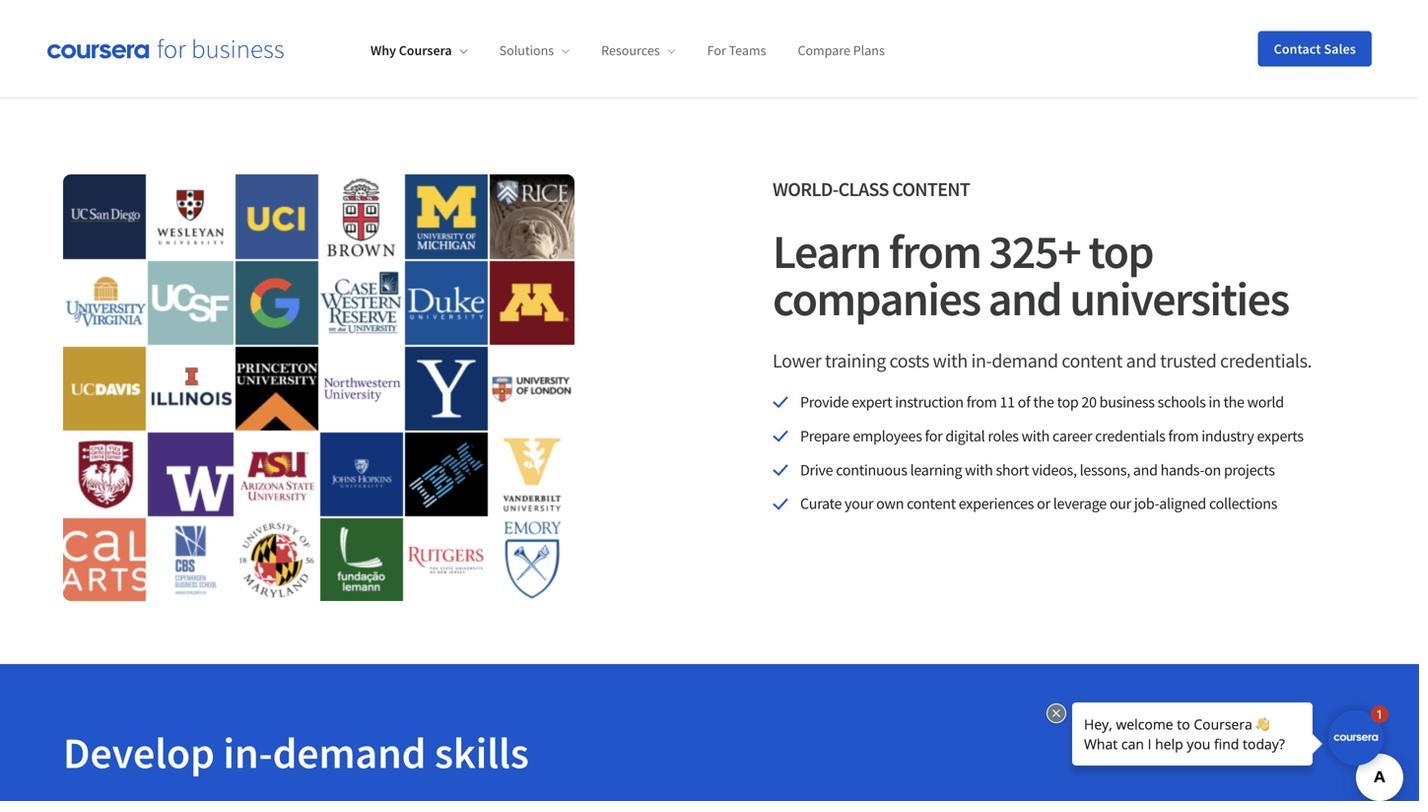Task type: vqa. For each thing, say whether or not it's contained in the screenshot.
THE MY associated with certificates
no



Task type: locate. For each thing, give the bounding box(es) containing it.
universities
[[1070, 269, 1289, 328]]

content
[[1062, 348, 1123, 373], [907, 494, 956, 514]]

why
[[371, 42, 396, 59]]

content down learning
[[907, 494, 956, 514]]

[
[[1323, 28, 1328, 46]]

learn from 325+ top companies and universities
[[773, 222, 1289, 328]]

for
[[707, 42, 726, 59]]

plans
[[853, 42, 885, 59]]

hands-
[[1161, 460, 1205, 480]]

resources
[[601, 42, 660, 59]]

1 horizontal spatial top
[[1089, 222, 1153, 281]]

or
[[1037, 494, 1050, 514]]

with right costs
[[933, 348, 968, 373]]

the
[[1033, 392, 1054, 412], [1224, 392, 1244, 412]]

compare
[[798, 42, 850, 59]]

0 vertical spatial and
[[988, 269, 1062, 328]]

with right roles
[[1022, 426, 1050, 446]]

world-class content
[[773, 177, 970, 202]]

short
[[996, 460, 1029, 480]]

with
[[933, 348, 968, 373], [1022, 426, 1050, 446], [965, 460, 993, 480]]

provide expert instruction from 11 of the top 20 business schools in the world
[[800, 392, 1284, 412]]

and for content
[[1126, 348, 1157, 373]]

1 vertical spatial in-
[[223, 725, 273, 780]]

job-
[[1134, 494, 1159, 514]]

costs
[[889, 348, 929, 373]]

drive
[[800, 460, 833, 480]]

and inside learn from 325+ top companies and universities
[[988, 269, 1062, 328]]

the right in
[[1224, 392, 1244, 412]]

career
[[1053, 426, 1092, 446]]

content up 20
[[1062, 348, 1123, 373]]

expert
[[852, 392, 892, 412]]

from
[[889, 222, 981, 281], [967, 392, 997, 412], [1168, 426, 1199, 446]]

your
[[845, 494, 873, 514]]

0 horizontal spatial top
[[1057, 392, 1079, 412]]

1 horizontal spatial in-
[[971, 348, 992, 373]]

skills
[[435, 725, 529, 780]]

[ 2 ]
[[1323, 28, 1340, 46]]

2 vertical spatial with
[[965, 460, 993, 480]]

top right 325+
[[1089, 222, 1153, 281]]

credentials
[[1095, 426, 1165, 446]]

1 horizontal spatial content
[[1062, 348, 1123, 373]]

lower training costs with in-demand content and trusted credentials.
[[773, 348, 1312, 373]]

2 vertical spatial and
[[1133, 460, 1158, 480]]

0 horizontal spatial the
[[1033, 392, 1054, 412]]

1 horizontal spatial the
[[1224, 392, 1244, 412]]

1 vertical spatial with
[[1022, 426, 1050, 446]]

1 vertical spatial demand
[[273, 725, 426, 780]]

leverage
[[1053, 494, 1107, 514]]

companies
[[773, 269, 980, 328]]

videos,
[[1032, 460, 1077, 480]]

0 vertical spatial top
[[1089, 222, 1153, 281]]

top left 20
[[1057, 392, 1079, 412]]

coursera
[[399, 42, 452, 59]]

with left short
[[965, 460, 993, 480]]

and up lower training costs with in-demand content and trusted credentials.
[[988, 269, 1062, 328]]

top
[[1089, 222, 1153, 281], [1057, 392, 1079, 412]]

why coursera link
[[371, 42, 468, 59]]

from up hands-
[[1168, 426, 1199, 446]]

for
[[925, 426, 943, 446]]

1 vertical spatial top
[[1057, 392, 1079, 412]]

trusted
[[1160, 348, 1217, 373]]

0 vertical spatial with
[[933, 348, 968, 373]]

0 vertical spatial from
[[889, 222, 981, 281]]

for teams
[[707, 42, 766, 59]]

and up business
[[1126, 348, 1157, 373]]

with for short
[[965, 460, 993, 480]]

and for lessons,
[[1133, 460, 1158, 480]]

class
[[838, 177, 889, 202]]

0 horizontal spatial content
[[907, 494, 956, 514]]

industry
[[1202, 426, 1254, 446]]

drive continuous learning with short videos, lessons, and hands-on projects
[[800, 460, 1275, 480]]

of
[[1018, 392, 1030, 412]]

contact sales button
[[1258, 31, 1372, 67]]

lower
[[773, 348, 821, 373]]

and
[[988, 269, 1062, 328], [1126, 348, 1157, 373], [1133, 460, 1158, 480]]

roles
[[988, 426, 1019, 446]]

provide
[[800, 392, 849, 412]]

the right of
[[1033, 392, 1054, 412]]

develop
[[63, 725, 215, 780]]

from left 11
[[967, 392, 997, 412]]

and up job-
[[1133, 460, 1158, 480]]

0 vertical spatial in-
[[971, 348, 992, 373]]

1 vertical spatial content
[[907, 494, 956, 514]]

for teams link
[[707, 42, 766, 59]]

contact
[[1274, 40, 1321, 58]]

1 vertical spatial and
[[1126, 348, 1157, 373]]

demand
[[992, 348, 1058, 373], [273, 725, 426, 780]]

learning
[[910, 460, 962, 480]]

prepare
[[800, 426, 850, 446]]

solutions link
[[499, 42, 570, 59]]

0 horizontal spatial demand
[[273, 725, 426, 780]]

in
[[1209, 392, 1221, 412]]

from down content at the right of page
[[889, 222, 981, 281]]

in-
[[971, 348, 992, 373], [223, 725, 273, 780]]

0 vertical spatial demand
[[992, 348, 1058, 373]]

1 horizontal spatial demand
[[992, 348, 1058, 373]]

curate your own content experiences or leverage our job-aligned collections
[[800, 494, 1277, 514]]



Task type: describe. For each thing, give the bounding box(es) containing it.
solutions
[[499, 42, 554, 59]]

on
[[1204, 460, 1221, 480]]

training
[[825, 348, 886, 373]]

2 the from the left
[[1224, 392, 1244, 412]]

0 horizontal spatial in-
[[223, 725, 273, 780]]

coursera for business image
[[47, 39, 284, 59]]

sales
[[1324, 40, 1356, 58]]

world
[[1247, 392, 1284, 412]]

business
[[1100, 392, 1155, 412]]

0 vertical spatial content
[[1062, 348, 1123, 373]]

schools
[[1158, 392, 1206, 412]]

own
[[876, 494, 904, 514]]

prepare employees for digital roles with career credentials from industry experts
[[800, 426, 1304, 446]]

content
[[892, 177, 970, 202]]

our
[[1110, 494, 1131, 514]]

contact sales
[[1274, 40, 1356, 58]]

experts
[[1257, 426, 1304, 446]]

2
[[1328, 28, 1336, 46]]

world-
[[773, 177, 838, 202]]

projects
[[1224, 460, 1275, 480]]

from inside learn from 325+ top companies and universities
[[889, 222, 981, 281]]

with for in-
[[933, 348, 968, 373]]

digital
[[945, 426, 985, 446]]

compare plans link
[[798, 42, 885, 59]]

]
[[1336, 28, 1340, 46]]

learn
[[773, 222, 881, 281]]

top inside learn from 325+ top companies and universities
[[1089, 222, 1153, 281]]

1 vertical spatial from
[[967, 392, 997, 412]]

teams
[[729, 42, 766, 59]]

compare plans
[[798, 42, 885, 59]]

experiences
[[959, 494, 1034, 514]]

2 vertical spatial from
[[1168, 426, 1199, 446]]

employees
[[853, 426, 922, 446]]

why coursera
[[371, 42, 452, 59]]

thirty logos from well known universities image
[[63, 174, 575, 601]]

credentials.
[[1220, 348, 1312, 373]]

curate
[[800, 494, 842, 514]]

develop in-demand skills
[[63, 725, 529, 780]]

continuous
[[836, 460, 907, 480]]

resources link
[[601, 42, 676, 59]]

instruction
[[895, 392, 964, 412]]

aligned
[[1159, 494, 1206, 514]]

20
[[1082, 392, 1097, 412]]

lessons,
[[1080, 460, 1130, 480]]

325+
[[989, 222, 1081, 281]]

collections
[[1209, 494, 1277, 514]]

1 the from the left
[[1033, 392, 1054, 412]]

11
[[1000, 392, 1015, 412]]



